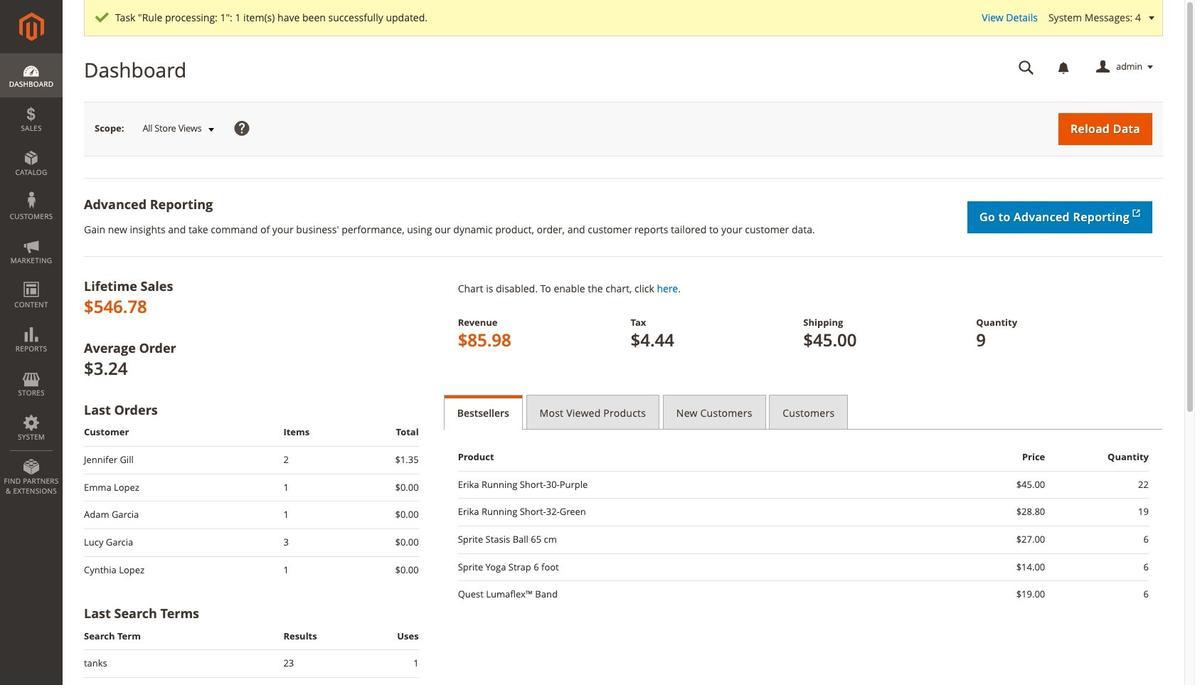 Task type: locate. For each thing, give the bounding box(es) containing it.
menu bar
[[0, 53, 63, 503]]

tab list
[[444, 395, 1163, 430]]

None text field
[[1009, 55, 1044, 80]]



Task type: vqa. For each thing, say whether or not it's contained in the screenshot.
menu bar
yes



Task type: describe. For each thing, give the bounding box(es) containing it.
magento admin panel image
[[19, 12, 44, 41]]



